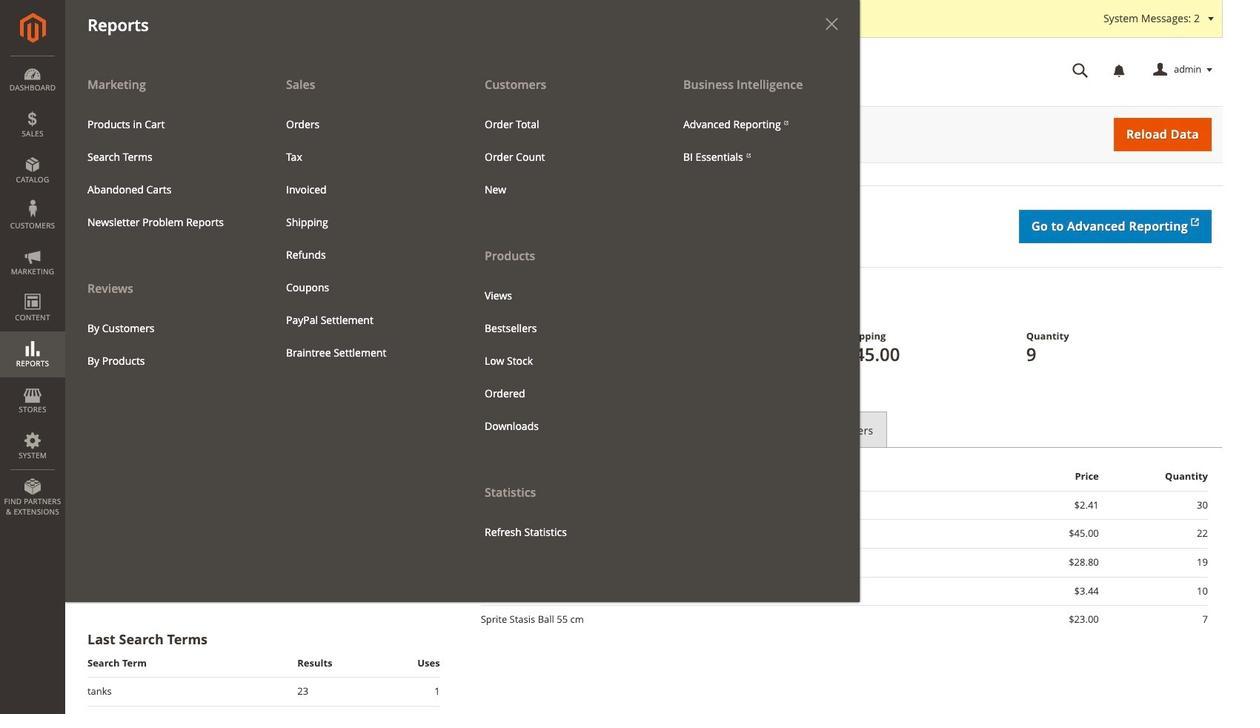 Task type: describe. For each thing, give the bounding box(es) containing it.
magento admin panel image
[[20, 13, 46, 43]]



Task type: vqa. For each thing, say whether or not it's contained in the screenshot.
menu
yes



Task type: locate. For each thing, give the bounding box(es) containing it.
menu
[[65, 68, 860, 602], [65, 68, 264, 377], [463, 68, 661, 548], [76, 108, 253, 239], [275, 108, 452, 369], [474, 108, 650, 206], [673, 108, 849, 173], [474, 279, 650, 442], [76, 312, 253, 377]]

menu bar
[[0, 0, 860, 602]]



